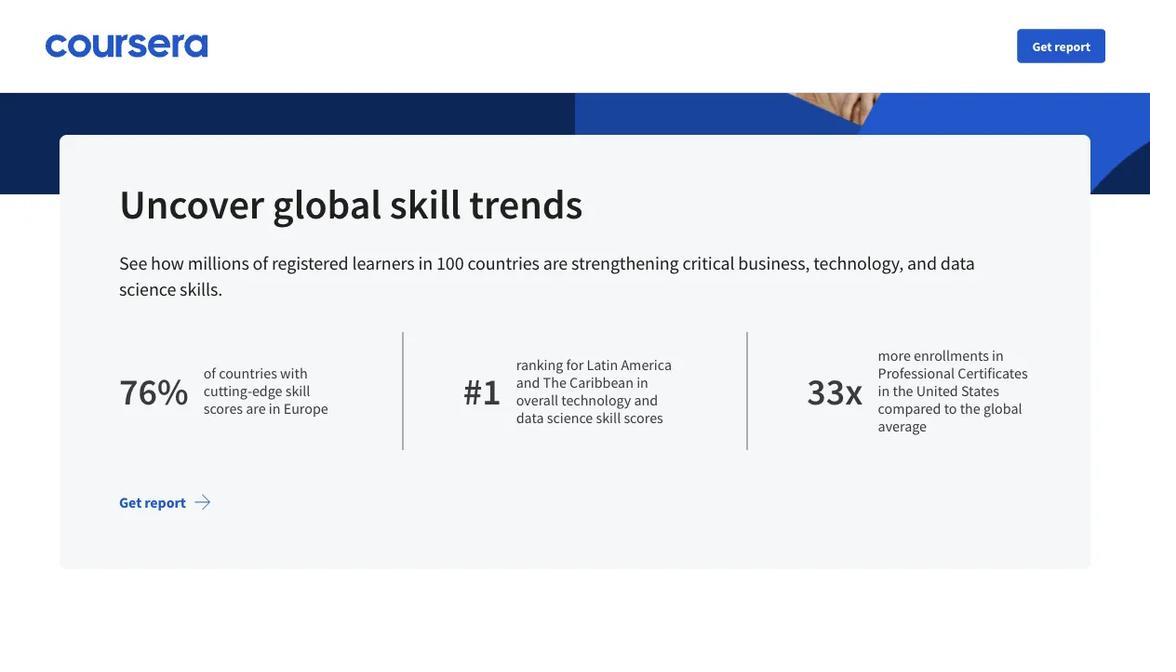 Task type: describe. For each thing, give the bounding box(es) containing it.
0 horizontal spatial global
[[273, 178, 382, 229]]

in down more at right
[[878, 382, 890, 401]]

strengthening
[[571, 252, 679, 275]]

science inside see how millions of registered learners in 100 countries are strengthening critical business, technology, and data science skills.
[[119, 278, 176, 301]]

#1
[[463, 368, 501, 415]]

global inside more enrollments in professional certificates in the united states compared to the global average
[[984, 400, 1022, 418]]

100
[[436, 252, 464, 275]]

to
[[944, 400, 957, 418]]

are inside of countries with cutting-edge skill scores are in europe
[[246, 400, 266, 418]]

in inside see how millions of registered learners in 100 countries are strengthening critical business, technology, and data science skills.
[[418, 252, 433, 275]]

millions
[[188, 252, 249, 275]]

skill inside ranking for latin america and the caribbean in overall technology and data science skill scores
[[596, 409, 621, 427]]

more enrollments in professional certificates in the united states compared to the global average
[[878, 347, 1028, 436]]

technology,
[[814, 252, 904, 275]]

how
[[151, 252, 184, 275]]

0 horizontal spatial the
[[893, 382, 913, 401]]

of countries with cutting-edge skill scores are in europe
[[204, 364, 328, 418]]

1 horizontal spatial the
[[960, 400, 981, 418]]

united
[[916, 382, 958, 401]]

1 vertical spatial get report link
[[104, 480, 227, 525]]

edge
[[252, 382, 282, 401]]

science inside ranking for latin america and the caribbean in overall technology and data science skill scores
[[547, 409, 593, 427]]

0 horizontal spatial and
[[516, 373, 540, 392]]

skills.
[[180, 278, 223, 301]]

critical
[[683, 252, 735, 275]]

in inside ranking for latin america and the caribbean in overall technology and data science skill scores
[[637, 373, 648, 392]]

uncover
[[119, 178, 264, 229]]

0 vertical spatial skill
[[390, 178, 461, 229]]

in up "states"
[[992, 347, 1004, 365]]

1 horizontal spatial and
[[634, 391, 658, 409]]

average
[[878, 417, 927, 436]]

countries inside of countries with cutting-edge skill scores are in europe
[[219, 364, 277, 383]]

skill inside of countries with cutting-edge skill scores are in europe
[[285, 382, 310, 401]]

coursera logo image
[[45, 34, 209, 58]]

overall
[[516, 391, 558, 409]]

states
[[961, 382, 999, 401]]

professional
[[878, 364, 955, 383]]

more
[[878, 347, 911, 365]]

countries inside see how millions of registered learners in 100 countries are strengthening critical business, technology, and data science skills.
[[468, 252, 540, 275]]

ranking for latin america and the caribbean in overall technology and data science skill scores
[[516, 355, 672, 427]]

see how millions of registered learners in 100 countries are strengthening critical business, technology, and data science skills.
[[119, 252, 975, 301]]

for
[[566, 355, 584, 374]]

data inside see how millions of registered learners in 100 countries are strengthening critical business, technology, and data science skills.
[[941, 252, 975, 275]]

of inside of countries with cutting-edge skill scores are in europe
[[204, 364, 216, 383]]

0 vertical spatial get report link
[[60, 31, 186, 75]]



Task type: locate. For each thing, give the bounding box(es) containing it.
2 horizontal spatial and
[[907, 252, 937, 275]]

0 vertical spatial global
[[273, 178, 382, 229]]

1 horizontal spatial data
[[941, 252, 975, 275]]

76%
[[119, 368, 189, 415]]

in left europe
[[269, 400, 281, 418]]

of
[[253, 252, 268, 275], [204, 364, 216, 383]]

and inside see how millions of registered learners in 100 countries are strengthening critical business, technology, and data science skills.
[[907, 252, 937, 275]]

science down see
[[119, 278, 176, 301]]

1 vertical spatial of
[[204, 364, 216, 383]]

1 vertical spatial are
[[246, 400, 266, 418]]

0 vertical spatial countries
[[468, 252, 540, 275]]

skill right edge
[[285, 382, 310, 401]]

enrollments
[[914, 347, 989, 365]]

are
[[543, 252, 568, 275], [246, 400, 266, 418]]

global up "registered"
[[273, 178, 382, 229]]

1 vertical spatial countries
[[219, 364, 277, 383]]

0 horizontal spatial get
[[89, 44, 112, 62]]

the
[[893, 382, 913, 401], [960, 400, 981, 418]]

0 horizontal spatial are
[[246, 400, 266, 418]]

0 vertical spatial of
[[253, 252, 268, 275]]

scores inside of countries with cutting-edge skill scores are in europe
[[204, 400, 243, 418]]

and right technology,
[[907, 252, 937, 275]]

get report inside button
[[1032, 38, 1091, 54]]

get inside get report button
[[1032, 38, 1052, 54]]

1 horizontal spatial countries
[[468, 252, 540, 275]]

the right to
[[960, 400, 981, 418]]

scores down america
[[624, 409, 663, 427]]

in inside of countries with cutting-edge skill scores are in europe
[[269, 400, 281, 418]]

countries
[[468, 252, 540, 275], [219, 364, 277, 383]]

data down the
[[516, 409, 544, 427]]

1 horizontal spatial scores
[[624, 409, 663, 427]]

1 vertical spatial data
[[516, 409, 544, 427]]

cutting-
[[204, 382, 252, 401]]

global
[[273, 178, 382, 229], [984, 400, 1022, 418]]

the
[[543, 373, 567, 392]]

1 vertical spatial skill
[[285, 382, 310, 401]]

33x
[[807, 368, 863, 415]]

0 horizontal spatial skill
[[285, 382, 310, 401]]

are inside see how millions of registered learners in 100 countries are strengthening critical business, technology, and data science skills.
[[543, 252, 568, 275]]

see
[[119, 252, 147, 275]]

are down trends
[[543, 252, 568, 275]]

of right 76%
[[204, 364, 216, 383]]

2 horizontal spatial get
[[1032, 38, 1052, 54]]

data
[[941, 252, 975, 275], [516, 409, 544, 427]]

technology
[[561, 391, 631, 409]]

skill
[[390, 178, 461, 229], [285, 382, 310, 401], [596, 409, 621, 427]]

0 vertical spatial science
[[119, 278, 176, 301]]

2 vertical spatial skill
[[596, 409, 621, 427]]

data inside ranking for latin america and the caribbean in overall technology and data science skill scores
[[516, 409, 544, 427]]

0 vertical spatial data
[[941, 252, 975, 275]]

registered
[[272, 252, 349, 275]]

1 horizontal spatial global
[[984, 400, 1022, 418]]

america
[[621, 355, 672, 374]]

0 horizontal spatial scores
[[204, 400, 243, 418]]

report
[[1055, 38, 1091, 54], [115, 44, 156, 62], [144, 493, 186, 512]]

skill up 100
[[390, 178, 461, 229]]

0 horizontal spatial data
[[516, 409, 544, 427]]

ranking
[[516, 355, 563, 374]]

1 vertical spatial global
[[984, 400, 1022, 418]]

1 horizontal spatial of
[[253, 252, 268, 275]]

the left united
[[893, 382, 913, 401]]

and left the
[[516, 373, 540, 392]]

certificates
[[958, 364, 1028, 383]]

uncover global skill trends
[[119, 178, 583, 229]]

scores inside ranking for latin america and the caribbean in overall technology and data science skill scores
[[624, 409, 663, 427]]

and down america
[[634, 391, 658, 409]]

get report link
[[60, 31, 186, 75], [104, 480, 227, 525]]

science
[[119, 278, 176, 301], [547, 409, 593, 427]]

data up enrollments
[[941, 252, 975, 275]]

1 horizontal spatial get
[[119, 493, 142, 512]]

in right caribbean
[[637, 373, 648, 392]]

in
[[418, 252, 433, 275], [992, 347, 1004, 365], [637, 373, 648, 392], [878, 382, 890, 401], [269, 400, 281, 418]]

countries right 100
[[468, 252, 540, 275]]

business,
[[738, 252, 810, 275]]

scores
[[204, 400, 243, 418], [624, 409, 663, 427]]

with
[[280, 364, 308, 383]]

get report
[[1032, 38, 1091, 54], [89, 44, 156, 62], [119, 493, 186, 512]]

in left 100
[[418, 252, 433, 275]]

countries left with
[[219, 364, 277, 383]]

1 horizontal spatial skill
[[390, 178, 461, 229]]

of right the millions at the left top of the page
[[253, 252, 268, 275]]

latin
[[587, 355, 618, 374]]

compared
[[878, 400, 941, 418]]

1 vertical spatial science
[[547, 409, 593, 427]]

report inside button
[[1055, 38, 1091, 54]]

scores left edge
[[204, 400, 243, 418]]

1 horizontal spatial science
[[547, 409, 593, 427]]

caribbean
[[570, 373, 634, 392]]

get
[[1032, 38, 1052, 54], [89, 44, 112, 62], [119, 493, 142, 512]]

0 horizontal spatial of
[[204, 364, 216, 383]]

and
[[907, 252, 937, 275], [516, 373, 540, 392], [634, 391, 658, 409]]

trends
[[469, 178, 583, 229]]

of inside see how millions of registered learners in 100 countries are strengthening critical business, technology, and data science skills.
[[253, 252, 268, 275]]

0 horizontal spatial science
[[119, 278, 176, 301]]

global down certificates
[[984, 400, 1022, 418]]

2 horizontal spatial skill
[[596, 409, 621, 427]]

0 vertical spatial are
[[543, 252, 568, 275]]

1 horizontal spatial are
[[543, 252, 568, 275]]

get report button
[[1018, 29, 1106, 63]]

science down the
[[547, 409, 593, 427]]

skill down caribbean
[[596, 409, 621, 427]]

learners
[[352, 252, 415, 275]]

europe
[[284, 400, 328, 418]]

are left europe
[[246, 400, 266, 418]]

0 horizontal spatial countries
[[219, 364, 277, 383]]



Task type: vqa. For each thing, say whether or not it's contained in the screenshot.


